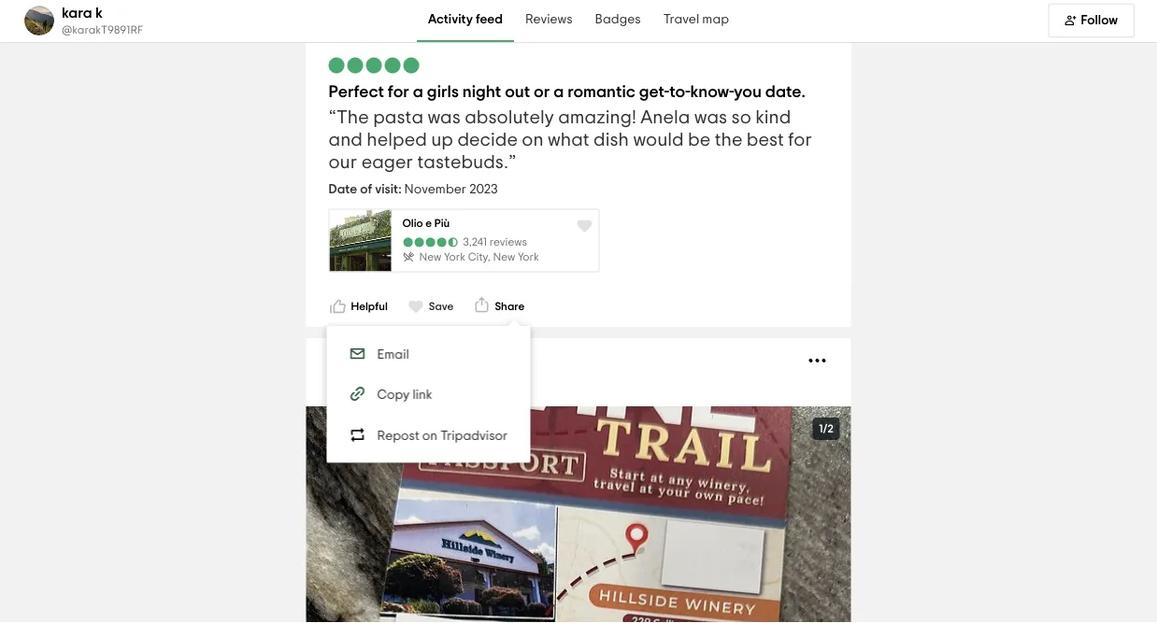 Task type: vqa. For each thing, say whether or not it's contained in the screenshot.
bottom the on
yes



Task type: describe. For each thing, give the bounding box(es) containing it.
be
[[689, 131, 711, 149]]

reviews link
[[514, 0, 584, 42]]

reviews
[[490, 237, 528, 248]]

copy link
[[377, 389, 433, 403]]

helpful
[[351, 301, 388, 313]]

girls
[[427, 84, 459, 101]]

k for kara k
[[408, 356, 414, 369]]

new york city, new york
[[420, 253, 540, 264]]

kara k karakt9891rf
[[62, 6, 144, 36]]

1 new from the left
[[420, 253, 442, 264]]

1 vertical spatial on
[[423, 430, 438, 443]]

on inside perfect for a girls night out or a romantic get-to-know-you date. the pasta was absolutely amazing! anela was so kind and helped up decide on what dish would be the best for our eager tastebuds.
[[522, 131, 544, 149]]

of
[[360, 183, 372, 196]]

olio e più
[[403, 218, 450, 230]]

kind
[[756, 108, 792, 127]]

1 was from the left
[[428, 108, 461, 127]]

city,
[[468, 253, 491, 264]]

2 a from the left
[[554, 84, 564, 101]]

what
[[548, 131, 590, 149]]

amazing!
[[559, 108, 637, 127]]

date.
[[766, 84, 806, 101]]

email
[[377, 349, 410, 362]]

dish
[[594, 131, 629, 149]]

karakt9891rf
[[72, 24, 144, 36]]

1
[[820, 424, 824, 435]]

più
[[435, 218, 450, 230]]

0 vertical spatial for
[[388, 84, 410, 101]]

feed
[[476, 14, 503, 27]]

helped
[[367, 131, 427, 149]]

olio
[[403, 218, 423, 230]]

1 vertical spatial for
[[789, 131, 813, 149]]

repost
[[377, 430, 420, 443]]

up
[[431, 131, 454, 149]]

share
[[495, 301, 525, 313]]

link
[[413, 389, 433, 403]]

out
[[505, 84, 531, 101]]

our
[[329, 153, 358, 172]]

kara for kara k
[[378, 356, 405, 369]]

1 a from the left
[[413, 84, 424, 101]]

2
[[828, 424, 834, 435]]

e
[[426, 218, 432, 230]]

1 / 2
[[820, 424, 834, 435]]

save
[[429, 301, 454, 313]]



Task type: locate. For each thing, give the bounding box(es) containing it.
follow button
[[1049, 3, 1136, 38]]

activity
[[428, 14, 473, 27]]

0 horizontal spatial new
[[420, 253, 442, 264]]

the
[[715, 131, 743, 149]]

k
[[95, 6, 103, 21], [408, 356, 414, 369]]

kara k link
[[378, 356, 414, 369]]

1 vertical spatial k
[[408, 356, 414, 369]]

you
[[735, 84, 762, 101]]

k up copy link
[[408, 356, 414, 369]]

new down e
[[420, 253, 442, 264]]

travel map link
[[653, 0, 741, 42]]

activity feed link
[[417, 0, 514, 42]]

kara inside the kara k karakt9891rf
[[62, 6, 92, 21]]

1 horizontal spatial was
[[695, 108, 728, 127]]

anela
[[641, 108, 691, 127]]

k inside the kara k karakt9891rf
[[95, 6, 103, 21]]

was up be
[[695, 108, 728, 127]]

night
[[463, 84, 502, 101]]

0 vertical spatial on
[[522, 131, 544, 149]]

on right "repost"
[[423, 430, 438, 443]]

was up the up
[[428, 108, 461, 127]]

a right or
[[554, 84, 564, 101]]

best
[[747, 131, 785, 149]]

get-
[[640, 84, 670, 101]]

new
[[420, 253, 442, 264], [493, 253, 516, 264]]

the
[[337, 108, 369, 127]]

tastebuds.
[[418, 153, 509, 172]]

for right best
[[789, 131, 813, 149]]

for up pasta
[[388, 84, 410, 101]]

1 horizontal spatial on
[[522, 131, 544, 149]]

date of visit: november 2023
[[329, 183, 498, 196]]

2 was from the left
[[695, 108, 728, 127]]

1 horizontal spatial new
[[493, 253, 516, 264]]

map
[[703, 14, 730, 27]]

badges link
[[584, 0, 653, 42]]

visit:
[[375, 183, 402, 196]]

for
[[388, 84, 410, 101], [789, 131, 813, 149]]

on
[[522, 131, 544, 149], [423, 430, 438, 443]]

perfect
[[329, 84, 384, 101]]

2 new from the left
[[493, 253, 516, 264]]

november
[[405, 183, 467, 196]]

/
[[824, 424, 828, 435]]

1 horizontal spatial york
[[518, 253, 540, 264]]

follow
[[1082, 14, 1119, 27]]

0 horizontal spatial for
[[388, 84, 410, 101]]

romantic
[[568, 84, 636, 101]]

york down reviews
[[518, 253, 540, 264]]

kara k
[[378, 356, 414, 369]]

2 york from the left
[[518, 253, 540, 264]]

copy
[[377, 389, 410, 403]]

date
[[329, 183, 358, 196]]

york
[[444, 253, 466, 264], [518, 253, 540, 264]]

badges
[[595, 14, 641, 27]]

travel map
[[664, 14, 730, 27]]

save button
[[407, 298, 454, 316]]

1 horizontal spatial for
[[789, 131, 813, 149]]

kara
[[62, 6, 92, 21], [378, 356, 405, 369]]

to-
[[670, 84, 691, 101]]

pasta
[[373, 108, 424, 127]]

1 horizontal spatial k
[[408, 356, 414, 369]]

new down reviews
[[493, 253, 516, 264]]

3,241
[[463, 237, 487, 248]]

0 vertical spatial k
[[95, 6, 103, 21]]

0 vertical spatial kara
[[62, 6, 92, 21]]

1 york from the left
[[444, 253, 466, 264]]

york left city,
[[444, 253, 466, 264]]

travel
[[664, 14, 700, 27]]

a
[[413, 84, 424, 101], [554, 84, 564, 101]]

perfect for a girls night out or a romantic get-to-know-you date. the pasta was absolutely amazing! anela was so kind and helped up decide on what dish would be the best for our eager tastebuds.
[[329, 84, 813, 172]]

or
[[534, 84, 550, 101]]

activity feed
[[428, 14, 503, 27]]

so
[[732, 108, 752, 127]]

absolutely
[[465, 108, 554, 127]]

eager
[[362, 153, 414, 172]]

was
[[428, 108, 461, 127], [695, 108, 728, 127]]

0 horizontal spatial was
[[428, 108, 461, 127]]

reviews
[[526, 14, 573, 27]]

3,241 reviews
[[463, 237, 528, 248]]

k up karakt9891rf on the top of page
[[95, 6, 103, 21]]

a left girls
[[413, 84, 424, 101]]

would
[[634, 131, 684, 149]]

kara up copy
[[378, 356, 405, 369]]

2023
[[470, 183, 498, 196]]

kara for kara k karakt9891rf
[[62, 6, 92, 21]]

decide
[[458, 131, 518, 149]]

on down absolutely
[[522, 131, 544, 149]]

0 horizontal spatial kara
[[62, 6, 92, 21]]

0 horizontal spatial k
[[95, 6, 103, 21]]

1 horizontal spatial a
[[554, 84, 564, 101]]

repost on tripadvisor
[[377, 430, 508, 443]]

0 horizontal spatial on
[[423, 430, 438, 443]]

0 horizontal spatial a
[[413, 84, 424, 101]]

know-
[[691, 84, 735, 101]]

tripadvisor
[[441, 430, 508, 443]]

1 horizontal spatial kara
[[378, 356, 405, 369]]

0 horizontal spatial york
[[444, 253, 466, 264]]

k for kara k karakt9891rf
[[95, 6, 103, 21]]

1 vertical spatial kara
[[378, 356, 405, 369]]

and
[[329, 131, 363, 149]]

kara up karakt9891rf on the top of page
[[62, 6, 92, 21]]



